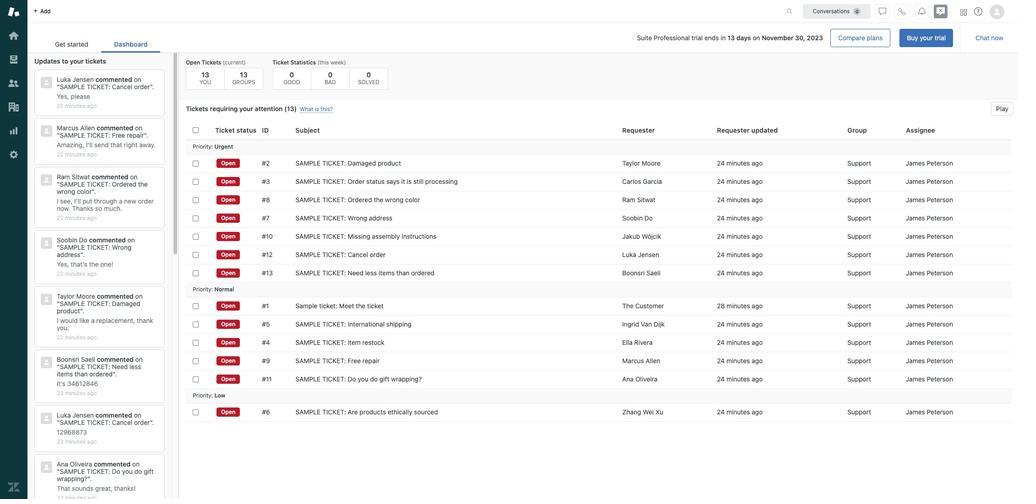 Task type: describe. For each thing, give the bounding box(es) containing it.
ticket: up sample ticket: cancel order
[[323, 233, 346, 241]]

i see, i'll put through a new order now. thanks so much. 22 minutes ago
[[57, 197, 154, 222]]

ram for ram sitwat
[[623, 196, 636, 204]]

ana for ana oliveira
[[623, 376, 634, 383]]

requester for requester
[[623, 126, 656, 134]]

November 30, 2023 text field
[[762, 34, 824, 42]]

the
[[623, 302, 634, 310]]

ticket: up send
[[87, 132, 110, 139]]

chat now
[[976, 34, 1004, 42]]

send
[[94, 141, 109, 149]]

23 inside 12968873 23 minutes ago
[[57, 439, 64, 446]]

compare
[[839, 34, 866, 42]]

yes, for yes, that's the one!
[[57, 261, 69, 269]]

sample ticket: missing assembly instructions
[[296, 233, 437, 241]]

24 for soobin do
[[718, 214, 725, 222]]

jakub
[[623, 233, 641, 241]]

the right meet
[[356, 302, 366, 310]]

(this
[[318, 59, 329, 66]]

what
[[300, 106, 314, 113]]

boonsri saeli
[[623, 269, 661, 277]]

0 horizontal spatial than
[[75, 371, 88, 378]]

sourced
[[414, 409, 438, 416]]

suite
[[638, 34, 653, 42]]

need inside 'link'
[[348, 269, 364, 277]]

sample ticket: free repair link
[[296, 357, 380, 366]]

1 vertical spatial ordered
[[348, 196, 372, 204]]

sample
[[296, 302, 318, 310]]

item
[[348, 339, 361, 347]]

sample inside sample ticket: item restock link
[[296, 339, 321, 347]]

ticket status
[[215, 126, 257, 134]]

your for tickets requiring your attention ( 13 ) what is this?
[[240, 105, 253, 113]]

ends
[[705, 34, 720, 42]]

)
[[294, 105, 297, 113]]

#9
[[262, 357, 270, 365]]

i for i see, i'll put through a new order now. thanks so much.
[[57, 197, 58, 205]]

plans
[[868, 34, 883, 42]]

cancel for 12968873
[[112, 419, 132, 427]]

priority for priority : urgent
[[193, 144, 212, 150]]

products
[[360, 409, 386, 416]]

sample ticket: free repair ".
[[60, 132, 148, 139]]

see,
[[60, 197, 73, 205]]

sitwat for ram sitwat commented
[[72, 173, 90, 181]]

open for #12
[[221, 252, 236, 258]]

requester for requester updated
[[718, 126, 750, 134]]

sample up amazing,
[[60, 132, 85, 139]]

open for #7
[[221, 215, 236, 222]]

so
[[95, 205, 102, 212]]

james for luka jensen
[[907, 251, 926, 259]]

#4
[[262, 339, 270, 347]]

ticket: down sample ticket: ordered the wrong color link on the top
[[323, 214, 346, 222]]

yes, for yes, please
[[57, 93, 69, 100]]

sample right #7
[[296, 214, 321, 222]]

minutes inside amazing, i'll send that right away. 22 minutes ago
[[65, 151, 86, 158]]

13 inside 13 groups
[[240, 71, 248, 79]]

0 horizontal spatial address
[[57, 251, 80, 259]]

wójcik
[[642, 233, 662, 241]]

james for zhang wei xu
[[907, 409, 926, 416]]

" for yes, please
[[57, 83, 60, 91]]

sample inside sample ticket: damaged product link
[[296, 159, 321, 167]]

allen for marcus allen commented
[[80, 124, 95, 132]]

restock
[[363, 339, 385, 347]]

wrong inside grid
[[385, 196, 404, 204]]

ticket: up sample ticket: ordered the wrong color link on the top
[[323, 159, 346, 167]]

it's
[[57, 380, 66, 388]]

ticket: up sample ticket: free repair
[[323, 339, 346, 347]]

taylor moore commented
[[57, 293, 134, 300]]

" for 12968873
[[57, 419, 60, 427]]

commented for that's
[[89, 237, 126, 244]]

put
[[83, 197, 92, 205]]

22 inside i see, i'll put through a new order now. thanks so much. 22 minutes ago
[[57, 215, 63, 222]]

on for amazing, i'll send that right away.
[[135, 124, 143, 132]]

peterson for jakub wójcik
[[928, 233, 954, 241]]

on for yes, that's the one!
[[128, 237, 135, 244]]

peterson for soobin do
[[928, 214, 954, 222]]

open for #3
[[221, 178, 236, 185]]

get help image
[[975, 7, 983, 16]]

play
[[997, 105, 1009, 113]]

is inside tickets requiring your attention ( 13 ) what is this?
[[315, 106, 319, 113]]

do inside grid
[[370, 376, 378, 383]]

ticket: inside sample ticket: need less items than ordered
[[87, 363, 110, 371]]

ordered inside sample ticket: need less items than ordered
[[90, 371, 113, 378]]

support for taylor moore
[[848, 159, 872, 167]]

minutes inside i see, i'll put through a new order now. thanks so much. 22 minutes ago
[[65, 215, 86, 222]]

organizations image
[[8, 101, 20, 113]]

24 minutes ago for boonsri saeli
[[718, 269, 763, 277]]

24 minutes ago for ana oliveira
[[718, 376, 763, 383]]

0 horizontal spatial ordered
[[112, 180, 136, 188]]

you.
[[57, 324, 69, 332]]

requester updated
[[718, 126, 779, 134]]

support for ram sitwat
[[848, 196, 872, 204]]

luka jensen
[[623, 251, 660, 259]]

on " for that's
[[57, 237, 135, 252]]

james peterson for ana oliveira
[[907, 376, 954, 383]]

tab list containing get started
[[42, 36, 161, 53]]

ticket: inside sample ticket: damaged product
[[87, 300, 110, 308]]

items inside sample ticket: need less items than ordered
[[57, 371, 73, 378]]

sample inside sample ticket: need less items than ordered 'link'
[[296, 269, 321, 277]]

ago inside amazing, i'll send that right away. 22 minutes ago
[[87, 151, 97, 158]]

sample ticket: need less items than ordered link
[[296, 269, 435, 278]]

section containing suite professional trial ends in
[[168, 29, 954, 47]]

ticket: down sample ticket: meet the ticket link
[[323, 321, 346, 328]]

ago inside it's 34612846 23 minutes ago
[[87, 390, 97, 397]]

that's
[[71, 261, 87, 269]]

minutes inside yes, please 22 minutes ago
[[65, 103, 86, 109]]

updates
[[34, 57, 60, 65]]

24 for ram sitwat
[[718, 196, 725, 204]]

24 for luka jensen
[[718, 251, 725, 259]]

priority for priority : low
[[193, 393, 212, 400]]

you inside grid
[[358, 376, 369, 383]]

the down away.
[[138, 180, 148, 188]]

#1
[[262, 302, 269, 310]]

ago inside yes, that's the one! 22 minutes ago
[[87, 271, 97, 278]]

zendesk chat image
[[935, 5, 948, 18]]

sitwat for ram sitwat
[[638, 196, 656, 204]]

do inside sample ticket: do you do gift wrapping?
[[112, 468, 120, 476]]

now.
[[57, 205, 70, 212]]

wrapping? inside grid
[[391, 376, 422, 383]]

moore for taylor moore commented
[[76, 293, 95, 300]]

peterson for zhang wei xu
[[928, 409, 954, 416]]

james for taylor moore
[[907, 159, 926, 167]]

moore for taylor moore
[[642, 159, 661, 167]]

22 inside yes, that's the one! 22 minutes ago
[[57, 271, 63, 278]]

van
[[641, 321, 653, 328]]

trial for professional
[[692, 34, 703, 42]]

taylor for taylor moore commented
[[57, 293, 75, 300]]

22 inside i would like a replacement, thank you. 22 minutes ago
[[57, 334, 63, 341]]

ana oliveira commented
[[57, 461, 131, 469]]

wei
[[643, 409, 654, 416]]

thanks!
[[114, 485, 136, 493]]

13 left what
[[287, 105, 294, 113]]

luka for yes,
[[57, 76, 71, 83]]

is inside grid
[[407, 178, 412, 186]]

damaged inside grid
[[348, 159, 376, 167]]

zhang wei xu
[[623, 409, 664, 416]]

24 minutes ago for ram sitwat
[[718, 196, 763, 204]]

soobin do
[[623, 214, 653, 222]]

sample inside sample ticket: cancel order link
[[296, 251, 321, 259]]

days
[[737, 34, 752, 42]]

priority : normal
[[193, 286, 234, 293]]

james peterson for boonsri saeli
[[907, 269, 954, 277]]

ticket
[[367, 302, 384, 310]]

commented for 34612846
[[97, 356, 134, 364]]

main element
[[0, 0, 27, 500]]

ram sitwat
[[623, 196, 656, 204]]

id
[[262, 126, 269, 134]]

right
[[124, 141, 138, 149]]

order inside i see, i'll put through a new order now. thanks so much. 22 minutes ago
[[138, 197, 154, 205]]

free for sample ticket: free repair ".
[[112, 132, 125, 139]]

started
[[67, 40, 88, 48]]

wrong inside sample ticket: wrong address
[[112, 244, 132, 252]]

james for ram sitwat
[[907, 196, 926, 204]]

#12
[[262, 251, 273, 259]]

urgent
[[215, 144, 233, 150]]

: for urgent
[[212, 144, 213, 150]]

professional
[[654, 34, 690, 42]]

it's 34612846 23 minutes ago
[[57, 380, 98, 397]]

do up 'wójcik'
[[645, 214, 653, 222]]

support for carlos garcia
[[848, 178, 872, 186]]

reporting image
[[8, 125, 20, 137]]

i'll inside amazing, i'll send that right away. 22 minutes ago
[[86, 141, 93, 149]]

13 inside 13 you
[[202, 71, 209, 79]]

through
[[94, 197, 117, 205]]

repair for sample ticket: free repair
[[363, 357, 380, 365]]

replacement,
[[96, 317, 135, 325]]

sample ticket: meet the ticket link
[[296, 302, 384, 311]]

group
[[848, 126, 868, 134]]

0 horizontal spatial sample ticket: ordered the wrong color
[[57, 180, 148, 196]]

sample inside sample ticket: order status says it is still processing link
[[296, 178, 321, 186]]

ticket: left order
[[323, 178, 346, 186]]

0 horizontal spatial wrong
[[57, 188, 75, 196]]

peterson for luka jensen
[[928, 251, 954, 259]]

ram sitwat commented
[[57, 173, 128, 181]]

customer
[[636, 302, 665, 310]]

james for carlos garcia
[[907, 178, 926, 186]]

sample ticket: international shipping link
[[296, 321, 412, 329]]

" for yes, that's the one!
[[57, 244, 60, 252]]

0 horizontal spatial status
[[237, 126, 257, 134]]

good
[[284, 79, 300, 86]]

" for amazing, i'll send that right away.
[[57, 132, 60, 139]]

zendesk products image
[[961, 9, 968, 15]]

minutes inside 12968873 23 minutes ago
[[65, 439, 86, 446]]

dijk
[[654, 321, 665, 328]]

james peterson for jakub wójcik
[[907, 233, 954, 241]]

ticket: down sample ticket: item restock link
[[323, 357, 346, 365]]

ticket: up the sample ticket: wrong address link at the top of the page
[[323, 196, 346, 204]]

your for updates to your tickets
[[70, 57, 84, 65]]

0 vertical spatial tickets
[[202, 59, 221, 66]]

13 right in
[[728, 34, 735, 42]]

would
[[60, 317, 78, 325]]

sample up see,
[[60, 180, 85, 188]]

james for the customer
[[907, 302, 926, 310]]

order
[[348, 178, 365, 186]]

marcus allen
[[623, 357, 661, 365]]

minutes inside yes, that's the one! 22 minutes ago
[[65, 271, 86, 278]]

ticket: up please
[[87, 83, 110, 91]]

priority : urgent
[[193, 144, 233, 150]]

ago inside i see, i'll put through a new order now. thanks so much. 22 minutes ago
[[87, 215, 97, 222]]

ordered inside sample ticket: need less items than ordered 'link'
[[412, 269, 435, 277]]

james peterson for ram sitwat
[[907, 196, 954, 204]]

carlos garcia
[[623, 178, 662, 186]]

commented for i'll
[[97, 124, 133, 132]]

#11
[[262, 376, 272, 383]]

1 vertical spatial sample ticket: do you do gift wrapping?
[[57, 468, 154, 483]]

peterson for the customer
[[928, 302, 954, 310]]

now
[[992, 34, 1004, 42]]

support for zhang wei xu
[[848, 409, 872, 416]]

sample inside sample ticket: wrong address
[[60, 244, 85, 252]]

: for normal
[[212, 286, 213, 293]]

zendesk support image
[[8, 6, 20, 18]]

statistics
[[291, 59, 316, 66]]

do up that's on the bottom
[[79, 237, 87, 244]]

24 for ella rivera
[[718, 339, 725, 347]]

24 for taylor moore
[[718, 159, 725, 167]]

sample ticket: cancel order ". for 12968873
[[60, 419, 154, 427]]

new
[[124, 197, 136, 205]]

get started tab
[[42, 36, 101, 53]]

ticket: left the are
[[323, 409, 346, 416]]

on " for 34612846
[[57, 356, 143, 371]]

james for jakub wójcik
[[907, 233, 926, 241]]

on for it's 34612846
[[135, 356, 143, 364]]

views image
[[8, 54, 20, 66]]

1 horizontal spatial sample ticket: damaged product
[[296, 159, 401, 167]]

sample up 12968873
[[60, 419, 85, 427]]

get started image
[[8, 30, 20, 42]]

week)
[[331, 59, 346, 66]]

open for #1
[[221, 303, 236, 310]]

cancel inside grid
[[348, 251, 368, 259]]

: for low
[[212, 393, 213, 400]]

1 vertical spatial tickets
[[186, 105, 208, 113]]

grid containing ticket status
[[179, 121, 1019, 500]]

product inside sample ticket: damaged product
[[57, 307, 80, 315]]

are
[[348, 409, 358, 416]]

0 horizontal spatial gift
[[144, 468, 154, 476]]

on for yes, please
[[134, 76, 141, 83]]

your inside button
[[921, 34, 934, 42]]

support for jakub wójcik
[[848, 233, 872, 241]]

taylor moore
[[623, 159, 661, 167]]

ticket: up through
[[87, 180, 110, 188]]

james peterson for ella rivera
[[907, 339, 954, 347]]

shipping
[[387, 321, 412, 328]]

1 vertical spatial sample ticket: need less items than ordered
[[57, 363, 141, 378]]

luka for 12968873
[[57, 412, 71, 420]]

marcus for marcus allen commented
[[57, 124, 79, 132]]

solved
[[358, 79, 380, 86]]

#8
[[262, 196, 270, 204]]

sample ticket: need less items than ordered inside grid
[[296, 269, 435, 277]]

ana for ana oliveira commented
[[57, 461, 68, 469]]



Task type: vqa. For each thing, say whether or not it's contained in the screenshot.


Task type: locate. For each thing, give the bounding box(es) containing it.
3 24 minutes ago from the top
[[718, 196, 763, 204]]

1 vertical spatial taylor
[[57, 293, 75, 300]]

1 23 from the top
[[57, 390, 64, 397]]

22 up amazing,
[[57, 103, 63, 109]]

priority for priority : normal
[[193, 286, 212, 293]]

5 " from the top
[[57, 300, 60, 308]]

7 james from the top
[[907, 269, 926, 277]]

0 vertical spatial sample ticket: damaged product
[[296, 159, 401, 167]]

23 down 12968873
[[57, 439, 64, 446]]

1 horizontal spatial sample ticket: ordered the wrong color
[[296, 196, 420, 204]]

open for #10
[[221, 233, 236, 240]]

1 horizontal spatial 0
[[328, 71, 333, 79]]

on " up send
[[57, 124, 143, 139]]

on " for would
[[57, 293, 143, 308]]

luka inside grid
[[623, 251, 637, 259]]

1 horizontal spatial gift
[[380, 376, 390, 383]]

i inside i see, i'll put through a new order now. thanks so much. 22 minutes ago
[[57, 197, 58, 205]]

0 horizontal spatial wrong
[[112, 244, 132, 252]]

ago inside yes, please 22 minutes ago
[[87, 103, 97, 109]]

sample inside sample ticket: damaged product
[[60, 300, 85, 308]]

0 vertical spatial less
[[365, 269, 377, 277]]

sample inside sample ticket: do you do gift wrapping? link
[[296, 376, 321, 383]]

soobin up jakub
[[623, 214, 643, 222]]

taylor up the carlos
[[623, 159, 641, 167]]

1 james from the top
[[907, 159, 926, 167]]

5 22 from the top
[[57, 334, 63, 341]]

sample inside sample ticket: are products ethically sourced link
[[296, 409, 321, 416]]

minutes inside i would like a replacement, thank you. 22 minutes ago
[[65, 334, 86, 341]]

sample ticket: ordered the wrong color inside grid
[[296, 196, 420, 204]]

24 for jakub wójcik
[[718, 233, 725, 241]]

0 vertical spatial moore
[[642, 159, 661, 167]]

1 vertical spatial sample ticket: damaged product
[[57, 300, 140, 315]]

james peterson for zhang wei xu
[[907, 409, 954, 416]]

#3
[[262, 178, 270, 186]]

6 james peterson from the top
[[907, 251, 954, 259]]

moore
[[642, 159, 661, 167], [76, 293, 95, 300]]

than
[[397, 269, 410, 277], [75, 371, 88, 378]]

0 horizontal spatial sample ticket: do you do gift wrapping?
[[57, 468, 154, 483]]

2023
[[808, 34, 824, 42]]

7 24 minutes ago from the top
[[718, 269, 763, 277]]

23 inside it's 34612846 23 minutes ago
[[57, 390, 64, 397]]

commented for would
[[97, 293, 134, 300]]

support for ana oliveira
[[848, 376, 872, 383]]

sample inside sample ticket: ordered the wrong color link
[[296, 196, 321, 204]]

1 vertical spatial boonsri
[[57, 356, 79, 364]]

james peterson for the customer
[[907, 302, 954, 310]]

get
[[55, 40, 66, 48]]

yes, inside yes, please 22 minutes ago
[[57, 93, 69, 100]]

1 requester from the left
[[623, 126, 656, 134]]

instructions
[[402, 233, 437, 241]]

soobin for soobin do
[[623, 214, 643, 222]]

sample inside sample ticket: do you do gift wrapping?
[[60, 468, 85, 476]]

damaged inside sample ticket: damaged product
[[112, 300, 140, 308]]

damaged up order
[[348, 159, 376, 167]]

1 horizontal spatial repair
[[363, 357, 380, 365]]

0 vertical spatial saeli
[[647, 269, 661, 277]]

0 horizontal spatial oliveira
[[70, 461, 92, 469]]

get started
[[55, 40, 88, 48]]

28 minutes ago
[[718, 302, 763, 310]]

1 vertical spatial ticket
[[215, 126, 235, 134]]

0 inside "0 good"
[[290, 71, 294, 79]]

2 vertical spatial jensen
[[73, 412, 94, 420]]

priority left low
[[193, 393, 212, 400]]

6 on " from the top
[[57, 356, 143, 371]]

: left urgent
[[212, 144, 213, 150]]

24 minutes ago for soobin do
[[718, 214, 763, 222]]

priority down the select all tickets checkbox
[[193, 144, 212, 150]]

9 support from the top
[[848, 321, 872, 328]]

thank
[[137, 317, 153, 325]]

1 luka jensen commented from the top
[[57, 76, 132, 83]]

saeli for boonsri saeli commented
[[81, 356, 95, 364]]

gift inside sample ticket: do you do gift wrapping? link
[[380, 376, 390, 383]]

1 vertical spatial sample ticket: ordered the wrong color
[[296, 196, 420, 204]]

ticket: inside sample ticket: wrong address
[[87, 244, 110, 252]]

1 horizontal spatial allen
[[646, 357, 661, 365]]

luka jensen commented for yes, please
[[57, 76, 132, 83]]

sample inside sample ticket: free repair link
[[296, 357, 321, 365]]

open for #5
[[221, 321, 236, 328]]

7 " from the top
[[57, 419, 60, 427]]

8 on " from the top
[[57, 461, 140, 476]]

12 james peterson from the top
[[907, 376, 954, 383]]

1 vertical spatial :
[[212, 286, 213, 293]]

sample up '34612846'
[[60, 363, 85, 371]]

1 vertical spatial jensen
[[639, 251, 660, 259]]

items up ticket
[[379, 269, 395, 277]]

wrong inside grid
[[348, 214, 367, 222]]

saeli inside grid
[[647, 269, 661, 277]]

yes, inside yes, that's the one! 22 minutes ago
[[57, 261, 69, 269]]

0 vertical spatial sample ticket: need less items than ordered
[[296, 269, 435, 277]]

10 24 from the top
[[718, 357, 725, 365]]

peterson for ella rivera
[[928, 339, 954, 347]]

ticket: up 12968873 23 minutes ago
[[87, 419, 110, 427]]

0 horizontal spatial requester
[[623, 126, 656, 134]]

0 bad
[[325, 71, 336, 86]]

on " up that sounds great, thanks!
[[57, 461, 140, 476]]

0 inside 0 bad
[[328, 71, 333, 79]]

1 vertical spatial yes,
[[57, 261, 69, 269]]

open for #9
[[221, 358, 236, 365]]

do inside sample ticket: do you do gift wrapping? link
[[348, 376, 356, 383]]

zendesk image
[[8, 482, 20, 494]]

james peterson for ingrid van dijk
[[907, 321, 954, 328]]

1 vertical spatial i
[[57, 317, 58, 325]]

cancel
[[112, 83, 132, 91], [348, 251, 368, 259], [112, 419, 132, 427]]

3 james peterson from the top
[[907, 196, 954, 204]]

repair down restock
[[363, 357, 380, 365]]

sounds
[[72, 485, 93, 493]]

sample ticket: cancel order ". for yes, please
[[60, 83, 154, 91]]

12 support from the top
[[848, 376, 872, 383]]

24 minutes ago
[[718, 159, 763, 167], [718, 178, 763, 186], [718, 196, 763, 204], [718, 214, 763, 222], [718, 233, 763, 241], [718, 251, 763, 259], [718, 269, 763, 277], [718, 321, 763, 328], [718, 339, 763, 347], [718, 357, 763, 365], [718, 376, 763, 383], [718, 409, 763, 416]]

1 vertical spatial wrong
[[385, 196, 404, 204]]

3 james from the top
[[907, 196, 926, 204]]

1 priority from the top
[[193, 144, 212, 150]]

5 support from the top
[[848, 233, 872, 241]]

james peterson for taylor moore
[[907, 159, 954, 167]]

luka jensen commented down tickets
[[57, 76, 132, 83]]

ticket: down sample ticket: free repair link at the bottom left
[[323, 376, 346, 383]]

requester left updated
[[718, 126, 750, 134]]

support for marcus allen
[[848, 357, 872, 365]]

sample ticket: wrong address inside grid
[[296, 214, 393, 222]]

13 peterson from the top
[[928, 409, 954, 416]]

address inside the sample ticket: wrong address link
[[369, 214, 393, 222]]

marcus down ella rivera
[[623, 357, 645, 365]]

1 vertical spatial address
[[57, 251, 80, 259]]

1 " from the top
[[57, 83, 60, 91]]

sample ticket: wrong address up one!
[[57, 244, 132, 259]]

2 horizontal spatial 0
[[367, 71, 371, 79]]

1 horizontal spatial product
[[378, 159, 401, 167]]

1 vertical spatial ram
[[623, 196, 636, 204]]

dashboard
[[114, 40, 148, 48]]

chat now button
[[969, 29, 1012, 47]]

24 for ingrid van dijk
[[718, 321, 725, 328]]

requester up taylor moore
[[623, 126, 656, 134]]

4 support from the top
[[848, 214, 872, 222]]

6 24 from the top
[[718, 251, 725, 259]]

commented up great,
[[94, 461, 131, 469]]

james peterson for luka jensen
[[907, 251, 954, 259]]

the inside yes, that's the one! 22 minutes ago
[[89, 261, 99, 269]]

: left low
[[212, 393, 213, 400]]

sample ticket: international shipping
[[296, 321, 412, 328]]

#13
[[262, 269, 273, 277]]

12968873 23 minutes ago
[[57, 429, 97, 446]]

moore up garcia
[[642, 159, 661, 167]]

1 sample ticket: cancel order ". from the top
[[60, 83, 154, 91]]

9 james peterson from the top
[[907, 321, 954, 328]]

ordered
[[412, 269, 435, 277], [90, 371, 113, 378]]

1 0 from the left
[[290, 71, 294, 79]]

5 james peterson from the top
[[907, 233, 954, 241]]

sample ticket: meet the ticket
[[296, 302, 384, 310]]

0 vertical spatial address
[[369, 214, 393, 222]]

0 vertical spatial boonsri
[[623, 269, 645, 277]]

support
[[848, 159, 872, 167], [848, 178, 872, 186], [848, 196, 872, 204], [848, 214, 872, 222], [848, 233, 872, 241], [848, 251, 872, 259], [848, 269, 872, 277], [848, 302, 872, 310], [848, 321, 872, 328], [848, 339, 872, 347], [848, 357, 872, 365], [848, 376, 872, 383], [848, 409, 872, 416]]

product inside sample ticket: damaged product link
[[378, 159, 401, 167]]

peterson for ana oliveira
[[928, 376, 954, 383]]

1 vertical spatial sample ticket: cancel order ".
[[60, 419, 154, 427]]

0 horizontal spatial ana
[[57, 461, 68, 469]]

ticket up "0 good" on the left of page
[[273, 59, 289, 66]]

3 support from the top
[[848, 196, 872, 204]]

notifications image
[[919, 8, 926, 15]]

1 vertical spatial wrapping?
[[57, 475, 88, 483]]

1 i from the top
[[57, 197, 58, 205]]

on " up 12968873 23 minutes ago
[[57, 412, 141, 427]]

peterson for ingrid van dijk
[[928, 321, 954, 328]]

ticket:
[[87, 83, 110, 91], [87, 132, 110, 139], [323, 159, 346, 167], [323, 178, 346, 186], [87, 180, 110, 188], [323, 196, 346, 204], [323, 214, 346, 222], [323, 233, 346, 241], [87, 244, 110, 252], [323, 251, 346, 259], [323, 269, 346, 277], [87, 300, 110, 308], [323, 321, 346, 328], [323, 339, 346, 347], [323, 357, 346, 365], [87, 363, 110, 371], [323, 376, 346, 383], [323, 409, 346, 416], [87, 419, 110, 427], [87, 468, 110, 476]]

jensen for 12968873
[[73, 412, 94, 420]]

i inside i would like a replacement, thank you. 22 minutes ago
[[57, 317, 58, 325]]

1 vertical spatial product
[[57, 307, 80, 315]]

sample ticket: do you do gift wrapping? up great,
[[57, 468, 154, 483]]

sample ticket: do you do gift wrapping? down sample ticket: free repair link at the bottom left
[[296, 376, 422, 383]]

jensen down 'wójcik'
[[639, 251, 660, 259]]

11 peterson from the top
[[928, 357, 954, 365]]

you up thanks!
[[122, 468, 133, 476]]

luka down 'to'
[[57, 76, 71, 83]]

0 horizontal spatial i'll
[[74, 197, 81, 205]]

2 vertical spatial :
[[212, 393, 213, 400]]

6 support from the top
[[848, 251, 872, 259]]

1 vertical spatial i'll
[[74, 197, 81, 205]]

allen
[[80, 124, 95, 132], [646, 357, 661, 365]]

missing
[[348, 233, 371, 241]]

sitwat down carlos garcia
[[638, 196, 656, 204]]

".
[[150, 83, 154, 91], [144, 132, 148, 139], [92, 188, 96, 196], [80, 251, 85, 259], [80, 307, 84, 315], [113, 371, 117, 378], [150, 419, 154, 427], [88, 475, 92, 483]]

james for marcus allen
[[907, 357, 926, 365]]

7 peterson from the top
[[928, 269, 954, 277]]

0 vertical spatial oliveira
[[636, 376, 658, 383]]

i left see,
[[57, 197, 58, 205]]

oliveira for ana oliveira
[[636, 376, 658, 383]]

4 22 from the top
[[57, 271, 63, 278]]

7 24 from the top
[[718, 269, 725, 277]]

1 horizontal spatial you
[[358, 376, 369, 383]]

1 vertical spatial status
[[367, 178, 385, 186]]

peterson for taylor moore
[[928, 159, 954, 167]]

sample inside "sample ticket: missing assembly instructions" link
[[296, 233, 321, 241]]

oliveira down marcus allen
[[636, 376, 658, 383]]

on " for please
[[57, 76, 141, 91]]

on " for see,
[[57, 173, 138, 188]]

james
[[907, 159, 926, 167], [907, 178, 926, 186], [907, 196, 926, 204], [907, 214, 926, 222], [907, 233, 926, 241], [907, 251, 926, 259], [907, 269, 926, 277], [907, 302, 926, 310], [907, 321, 926, 328], [907, 339, 926, 347], [907, 357, 926, 365], [907, 376, 926, 383], [907, 409, 926, 416]]

support for boonsri saeli
[[848, 269, 872, 277]]

ticket inside grid
[[215, 126, 235, 134]]

sample inside sample ticket: need less items than ordered
[[60, 363, 85, 371]]

24 minutes ago for marcus allen
[[718, 357, 763, 365]]

boonsri
[[623, 269, 645, 277], [57, 356, 79, 364]]

color down still
[[406, 196, 420, 204]]

peterson for carlos garcia
[[928, 178, 954, 186]]

30,
[[796, 34, 806, 42]]

ticket for ticket status
[[215, 126, 235, 134]]

a right like
[[91, 317, 95, 325]]

requiring
[[210, 105, 238, 113]]

sample down sample ticket: item restock link
[[296, 357, 321, 365]]

sample ticket: damaged product up order
[[296, 159, 401, 167]]

0 vertical spatial than
[[397, 269, 410, 277]]

1 yes, from the top
[[57, 93, 69, 100]]

6 peterson from the top
[[928, 251, 954, 259]]

ordered down order
[[348, 196, 372, 204]]

wrapping? up that
[[57, 475, 88, 483]]

boonsri for boonsri saeli
[[623, 269, 645, 277]]

#7
[[262, 214, 270, 222]]

1 vertical spatial damaged
[[112, 300, 140, 308]]

peterson for boonsri saeli
[[928, 269, 954, 277]]

on for that sounds great, thanks!
[[132, 461, 140, 469]]

3 : from the top
[[212, 393, 213, 400]]

jensen inside grid
[[639, 251, 660, 259]]

1 vertical spatial than
[[75, 371, 88, 378]]

damaged up replacement,
[[112, 300, 140, 308]]

" up yes, that's the one! 22 minutes ago
[[57, 244, 60, 252]]

like
[[80, 317, 89, 325]]

sitwat inside grid
[[638, 196, 656, 204]]

7 support from the top
[[848, 269, 872, 277]]

24 minutes ago for ella rivera
[[718, 339, 763, 347]]

24 for zhang wei xu
[[718, 409, 725, 416]]

ram for ram sitwat commented
[[57, 173, 70, 181]]

10 support from the top
[[848, 339, 872, 347]]

2 yes, from the top
[[57, 261, 69, 269]]

compare plans button
[[831, 29, 891, 47]]

0 vertical spatial sample ticket: cancel order ".
[[60, 83, 154, 91]]

ticket: up '34612846'
[[87, 363, 110, 371]]

1 horizontal spatial status
[[367, 178, 385, 186]]

trial left ends
[[692, 34, 703, 42]]

2 requester from the left
[[718, 126, 750, 134]]

1 horizontal spatial boonsri
[[623, 269, 645, 277]]

0 vertical spatial is
[[315, 106, 319, 113]]

0 for 0 solved
[[367, 71, 371, 79]]

i'll left send
[[86, 141, 93, 149]]

on "
[[57, 76, 141, 91], [57, 124, 143, 139], [57, 173, 138, 188], [57, 237, 135, 252], [57, 293, 143, 308], [57, 356, 143, 371], [57, 412, 141, 427], [57, 461, 140, 476]]

free for sample ticket: free repair
[[348, 357, 361, 365]]

24
[[718, 159, 725, 167], [718, 178, 725, 186], [718, 196, 725, 204], [718, 214, 725, 222], [718, 233, 725, 241], [718, 251, 725, 259], [718, 269, 725, 277], [718, 321, 725, 328], [718, 339, 725, 347], [718, 357, 725, 365], [718, 376, 725, 383], [718, 409, 725, 416]]

0 horizontal spatial color
[[77, 188, 92, 196]]

3 on " from the top
[[57, 173, 138, 188]]

5 24 minutes ago from the top
[[718, 233, 763, 241]]

soobin do commented
[[57, 237, 126, 244]]

0 horizontal spatial saeli
[[81, 356, 95, 364]]

james peterson for soobin do
[[907, 214, 954, 222]]

saeli for boonsri saeli
[[647, 269, 661, 277]]

free down item
[[348, 357, 361, 365]]

1 vertical spatial ana
[[57, 461, 68, 469]]

trial inside buy your trial button
[[935, 34, 947, 42]]

1 vertical spatial soobin
[[57, 237, 77, 244]]

24 for ana oliveira
[[718, 376, 725, 383]]

6 24 minutes ago from the top
[[718, 251, 763, 259]]

0 vertical spatial sample ticket: do you do gift wrapping?
[[296, 376, 422, 383]]

0 vertical spatial your
[[921, 34, 934, 42]]

9 24 minutes ago from the top
[[718, 339, 763, 347]]

5 james from the top
[[907, 233, 926, 241]]

sample ticket: cancel order ". down tickets
[[60, 83, 154, 91]]

1 horizontal spatial soobin
[[623, 214, 643, 222]]

24 minutes ago for zhang wei xu
[[718, 409, 763, 416]]

allen down rivera
[[646, 357, 661, 365]]

9 24 from the top
[[718, 339, 725, 347]]

less
[[365, 269, 377, 277], [130, 363, 141, 371]]

24 for marcus allen
[[718, 357, 725, 365]]

0 vertical spatial gift
[[380, 376, 390, 383]]

2 22 from the top
[[57, 151, 63, 158]]

ram down the carlos
[[623, 196, 636, 204]]

james peterson for marcus allen
[[907, 357, 954, 365]]

tab list
[[42, 36, 161, 53]]

sample ticket: cancel order
[[296, 251, 386, 259]]

0 vertical spatial a
[[119, 197, 122, 205]]

4 james from the top
[[907, 214, 926, 222]]

sample up sample ticket: cancel order
[[296, 233, 321, 241]]

sample ticket: cancel order ".
[[60, 83, 154, 91], [60, 419, 154, 427]]

ticket: up sample ticket: need less items than ordered 'link' in the left of the page
[[323, 251, 346, 259]]

i for i would like a replacement, thank you.
[[57, 317, 58, 325]]

ella rivera
[[623, 339, 653, 347]]

24 minutes ago for carlos garcia
[[718, 178, 763, 186]]

open for #4
[[221, 339, 236, 346]]

28
[[718, 302, 725, 310]]

13 james peterson from the top
[[907, 409, 954, 416]]

you
[[200, 79, 211, 86]]

jensen for yes, please
[[73, 76, 94, 83]]

wrong
[[348, 214, 367, 222], [112, 244, 132, 252]]

do up thanks!
[[112, 468, 120, 476]]

4 24 minutes ago from the top
[[718, 214, 763, 222]]

0 inside 0 solved
[[367, 71, 371, 79]]

on " up through
[[57, 173, 138, 188]]

boonsri inside grid
[[623, 269, 645, 277]]

on " up '34612846'
[[57, 356, 143, 371]]

1 22 from the top
[[57, 103, 63, 109]]

updated
[[752, 126, 779, 134]]

2 peterson from the top
[[928, 178, 954, 186]]

1 horizontal spatial sitwat
[[638, 196, 656, 204]]

0 horizontal spatial ordered
[[90, 371, 113, 378]]

1 support from the top
[[848, 159, 872, 167]]

i'll inside i see, i'll put through a new order now. thanks so much. 22 minutes ago
[[74, 197, 81, 205]]

admin image
[[8, 149, 20, 161]]

do up thanks!
[[135, 468, 142, 476]]

1 horizontal spatial taylor
[[623, 159, 641, 167]]

1 vertical spatial allen
[[646, 357, 661, 365]]

buy your trial button
[[900, 29, 954, 47]]

sample ticket: cancel order link
[[296, 251, 386, 259]]

open for #8
[[221, 197, 236, 203]]

on " up like
[[57, 293, 143, 308]]

1 horizontal spatial trial
[[935, 34, 947, 42]]

cancel for yes, please
[[112, 83, 132, 91]]

24 minutes ago for luka jensen
[[718, 251, 763, 259]]

sample ticket: free repair
[[296, 357, 380, 365]]

0 horizontal spatial ticket
[[215, 126, 235, 134]]

oliveira inside grid
[[636, 376, 658, 383]]

the down sample ticket: order status says it is still processing link
[[374, 196, 384, 204]]

items inside 'link'
[[379, 269, 395, 277]]

4 24 from the top
[[718, 214, 725, 222]]

that
[[57, 485, 70, 493]]

34612846
[[67, 380, 98, 388]]

sample up the sample ticket: wrong address link at the top of the page
[[296, 196, 321, 204]]

ram up see,
[[57, 173, 70, 181]]

0 horizontal spatial trial
[[692, 34, 703, 42]]

much.
[[104, 205, 122, 212]]

5 peterson from the top
[[928, 233, 954, 241]]

sample ticket: are products ethically sourced link
[[296, 409, 438, 417]]

sample ticket: order status says it is still processing link
[[296, 178, 458, 186]]

the customer
[[623, 302, 665, 310]]

ana oliveira
[[623, 376, 658, 383]]

trial
[[692, 34, 703, 42], [935, 34, 947, 42]]

need down i would like a replacement, thank you. 22 minutes ago
[[112, 363, 128, 371]]

2 vertical spatial priority
[[193, 393, 212, 400]]

customers image
[[8, 77, 20, 89]]

wrapping?
[[391, 376, 422, 383], [57, 475, 88, 483]]

grid
[[179, 121, 1019, 500]]

sample ticket: wrong address link
[[296, 214, 393, 223]]

2 23 from the top
[[57, 439, 64, 446]]

2 24 minutes ago from the top
[[718, 178, 763, 186]]

luka up 12968873
[[57, 412, 71, 420]]

you
[[358, 376, 369, 383], [122, 468, 133, 476]]

yes, left that's on the bottom
[[57, 261, 69, 269]]

24 minutes ago for ingrid van dijk
[[718, 321, 763, 328]]

11 24 from the top
[[718, 376, 725, 383]]

3 24 from the top
[[718, 196, 725, 204]]

1 horizontal spatial less
[[365, 269, 377, 277]]

commented up one!
[[89, 237, 126, 244]]

james for boonsri saeli
[[907, 269, 926, 277]]

8 support from the top
[[848, 302, 872, 310]]

open for #11
[[221, 376, 236, 383]]

ingrid
[[623, 321, 640, 328]]

on for 12968873
[[134, 412, 141, 420]]

sample up please
[[60, 83, 85, 91]]

1 horizontal spatial damaged
[[348, 159, 376, 167]]

groups
[[232, 79, 255, 86]]

i'll left put
[[74, 197, 81, 205]]

james for soobin do
[[907, 214, 926, 222]]

7 on " from the top
[[57, 412, 141, 427]]

i left would
[[57, 317, 58, 325]]

low
[[215, 393, 226, 400]]

1 horizontal spatial than
[[397, 269, 410, 277]]

free up that on the left
[[112, 132, 125, 139]]

None checkbox
[[193, 161, 199, 167], [193, 179, 199, 185], [193, 252, 199, 258], [193, 322, 199, 328], [193, 161, 199, 167], [193, 179, 199, 185], [193, 252, 199, 258], [193, 322, 199, 328]]

moore up like
[[76, 293, 95, 300]]

peterson
[[928, 159, 954, 167], [928, 178, 954, 186], [928, 196, 954, 204], [928, 214, 954, 222], [928, 233, 954, 241], [928, 251, 954, 259], [928, 269, 954, 277], [928, 302, 954, 310], [928, 321, 954, 328], [928, 339, 954, 347], [928, 357, 954, 365], [928, 376, 954, 383], [928, 409, 954, 416]]

1 vertical spatial items
[[57, 371, 73, 378]]

4 peterson from the top
[[928, 214, 954, 222]]

color inside sample ticket: ordered the wrong color link
[[406, 196, 420, 204]]

ana up that
[[57, 461, 68, 469]]

ago inside 12968873 23 minutes ago
[[87, 439, 97, 446]]

sample down subject
[[296, 159, 321, 167]]

7 james peterson from the top
[[907, 269, 954, 277]]

3 " from the top
[[57, 180, 60, 188]]

0 vertical spatial i'll
[[86, 141, 93, 149]]

13 down open tickets (current) on the left top
[[202, 71, 209, 79]]

0 for 0 bad
[[328, 71, 333, 79]]

luka jensen commented
[[57, 76, 132, 83], [57, 412, 132, 420]]

None checkbox
[[193, 197, 199, 203], [193, 216, 199, 222], [193, 234, 199, 240], [193, 271, 199, 276], [193, 304, 199, 309], [193, 340, 199, 346], [193, 359, 199, 364], [193, 377, 199, 383], [193, 410, 199, 416], [193, 197, 199, 203], [193, 216, 199, 222], [193, 234, 199, 240], [193, 271, 199, 276], [193, 304, 199, 309], [193, 340, 199, 346], [193, 359, 199, 364], [193, 377, 199, 383], [193, 410, 199, 416]]

2 " from the top
[[57, 132, 60, 139]]

1 horizontal spatial wrong
[[385, 196, 404, 204]]

sample ticket: do you do gift wrapping? link
[[296, 376, 422, 384]]

: left normal
[[212, 286, 213, 293]]

ana inside grid
[[623, 376, 634, 383]]

1 james peterson from the top
[[907, 159, 954, 167]]

2 james from the top
[[907, 178, 926, 186]]

1 vertical spatial less
[[130, 363, 141, 371]]

support for luka jensen
[[848, 251, 872, 259]]

3 peterson from the top
[[928, 196, 954, 204]]

sample ticket: do you do gift wrapping?
[[296, 376, 422, 383], [57, 468, 154, 483]]

4 james peterson from the top
[[907, 214, 954, 222]]

open tickets (current)
[[186, 59, 246, 66]]

allen for marcus allen
[[646, 357, 661, 365]]

ago inside i would like a replacement, thank you. 22 minutes ago
[[87, 334, 97, 341]]

" up the it's
[[57, 363, 60, 371]]

10 peterson from the top
[[928, 339, 954, 347]]

ticket:
[[319, 302, 338, 310]]

ticket: inside 'link'
[[323, 269, 346, 277]]

sample up that
[[60, 468, 85, 476]]

your
[[921, 34, 934, 42], [70, 57, 84, 65], [240, 105, 253, 113]]

2 sample ticket: cancel order ". from the top
[[60, 419, 154, 427]]

1 trial from the left
[[692, 34, 703, 42]]

ticket for ticket statistics (this week)
[[273, 59, 289, 66]]

sample ticket: ordered the wrong color down order
[[296, 196, 420, 204]]

james for ella rivera
[[907, 339, 926, 347]]

than inside sample ticket: need less items than ordered 'link'
[[397, 269, 410, 277]]

minutes inside it's 34612846 23 minutes ago
[[65, 390, 86, 397]]

22 inside yes, please 22 minutes ago
[[57, 103, 63, 109]]

1 vertical spatial need
[[112, 363, 128, 371]]

1 24 minutes ago from the top
[[718, 159, 763, 167]]

23
[[57, 390, 64, 397], [57, 439, 64, 446]]

james peterson for carlos garcia
[[907, 178, 954, 186]]

zhang
[[623, 409, 642, 416]]

on " for 23
[[57, 412, 141, 427]]

ticket: inside sample ticket: do you do gift wrapping?
[[87, 468, 110, 476]]

jakub wójcik
[[623, 233, 662, 241]]

13 support from the top
[[848, 409, 872, 416]]

2 on " from the top
[[57, 124, 143, 139]]

sample ticket: cancel order ". up 12968873 23 minutes ago
[[60, 419, 154, 427]]

0 horizontal spatial marcus
[[57, 124, 79, 132]]

saeli down luka jensen
[[647, 269, 661, 277]]

24 minutes ago for taylor moore
[[718, 159, 763, 167]]

0 horizontal spatial less
[[130, 363, 141, 371]]

2 priority from the top
[[193, 286, 212, 293]]

requester
[[623, 126, 656, 134], [718, 126, 750, 134]]

22 inside amazing, i'll send that right away. 22 minutes ago
[[57, 151, 63, 158]]

ella
[[623, 339, 633, 347]]

on
[[753, 34, 761, 42], [134, 76, 141, 83], [135, 124, 143, 132], [130, 173, 138, 181], [128, 237, 135, 244], [135, 293, 143, 300], [135, 356, 143, 364], [134, 412, 141, 420], [132, 461, 140, 469]]

ticket: up one!
[[87, 244, 110, 252]]

tickets up the select all tickets checkbox
[[186, 105, 208, 113]]

3 0 from the left
[[367, 71, 371, 79]]

8 " from the top
[[57, 468, 60, 476]]

commented up that on the left
[[97, 124, 133, 132]]

need
[[348, 269, 364, 277], [112, 363, 128, 371]]

a inside i see, i'll put through a new order now. thanks so much. 22 minutes ago
[[119, 197, 122, 205]]

1 horizontal spatial a
[[119, 197, 122, 205]]

commented down tickets
[[96, 76, 132, 83]]

0 vertical spatial wrong
[[57, 188, 75, 196]]

sample inside sample ticket: international shipping link
[[296, 321, 321, 328]]

sample ticket: order status says it is still processing
[[296, 178, 458, 186]]

do
[[645, 214, 653, 222], [79, 237, 87, 244], [348, 376, 356, 383], [112, 468, 120, 476]]

4 on " from the top
[[57, 237, 135, 252]]

22 down amazing,
[[57, 151, 63, 158]]

a left new
[[119, 197, 122, 205]]

0 vertical spatial items
[[379, 269, 395, 277]]

updates to your tickets
[[34, 57, 106, 65]]

0 horizontal spatial sample ticket: wrong address
[[57, 244, 132, 259]]

Select All Tickets checkbox
[[193, 127, 199, 133]]

marcus up amazing,
[[57, 124, 79, 132]]

is right it
[[407, 178, 412, 186]]

10 james from the top
[[907, 339, 926, 347]]

2 support from the top
[[848, 178, 872, 186]]

sample ticket: damaged product up like
[[57, 300, 140, 315]]

6 " from the top
[[57, 363, 60, 371]]

1 horizontal spatial ram
[[623, 196, 636, 204]]

2 vertical spatial luka
[[57, 412, 71, 420]]

open for #13
[[221, 270, 236, 277]]

2 vertical spatial cancel
[[112, 419, 132, 427]]

support for ingrid van dijk
[[848, 321, 872, 328]]

0 horizontal spatial do
[[135, 468, 142, 476]]

" for i would like a replacement, thank you.
[[57, 300, 60, 308]]

sample down sample in the left bottom of the page
[[296, 321, 321, 328]]

section
[[168, 29, 954, 47]]

10 24 minutes ago from the top
[[718, 357, 763, 365]]

0 vertical spatial do
[[370, 376, 378, 383]]

2 : from the top
[[212, 286, 213, 293]]

support for ella rivera
[[848, 339, 872, 347]]

0 horizontal spatial taylor
[[57, 293, 75, 300]]

1 horizontal spatial address
[[369, 214, 393, 222]]

12 24 from the top
[[718, 409, 725, 416]]

11 24 minutes ago from the top
[[718, 376, 763, 383]]

on for i would like a replacement, thank you.
[[135, 293, 143, 300]]

1 vertical spatial priority
[[193, 286, 212, 293]]

allen inside grid
[[646, 357, 661, 365]]

jensen
[[73, 76, 94, 83], [639, 251, 660, 259], [73, 412, 94, 420]]

8 24 minutes ago from the top
[[718, 321, 763, 328]]

rivera
[[635, 339, 653, 347]]

8 james peterson from the top
[[907, 302, 954, 310]]

5 on " from the top
[[57, 293, 143, 308]]

a inside i would like a replacement, thank you. 22 minutes ago
[[91, 317, 95, 325]]

less inside 'link'
[[365, 269, 377, 277]]

you inside sample ticket: do you do gift wrapping?
[[122, 468, 133, 476]]

1 on " from the top
[[57, 76, 141, 91]]

6 james from the top
[[907, 251, 926, 259]]

10 james peterson from the top
[[907, 339, 954, 347]]

1 horizontal spatial i'll
[[86, 141, 93, 149]]

repair inside sample ticket: free repair link
[[363, 357, 380, 365]]

1 : from the top
[[212, 144, 213, 150]]

1 horizontal spatial saeli
[[647, 269, 661, 277]]

do inside sample ticket: do you do gift wrapping?
[[135, 468, 142, 476]]

commented for 23
[[96, 412, 132, 420]]

moore inside grid
[[642, 159, 661, 167]]

boonsri up the it's
[[57, 356, 79, 364]]

button displays agent's chat status as invisible. image
[[880, 8, 887, 15]]

(
[[285, 105, 287, 113]]

2 i from the top
[[57, 317, 58, 325]]

0 vertical spatial :
[[212, 144, 213, 150]]

than down instructions
[[397, 269, 410, 277]]

wrapping? inside sample ticket: do you do gift wrapping?
[[57, 475, 88, 483]]

luka jensen commented for 12968873
[[57, 412, 132, 420]]

2 horizontal spatial your
[[921, 34, 934, 42]]

0 horizontal spatial wrapping?
[[57, 475, 88, 483]]

11 james from the top
[[907, 357, 926, 365]]

taylor for taylor moore
[[623, 159, 641, 167]]

0 vertical spatial wrong
[[348, 214, 367, 222]]

8 peterson from the top
[[928, 302, 954, 310]]

wrong up one!
[[112, 244, 132, 252]]

0 vertical spatial sample ticket: wrong address
[[296, 214, 393, 222]]

trial for your
[[935, 34, 947, 42]]

8 24 from the top
[[718, 321, 725, 328]]

your right buy
[[921, 34, 934, 42]]



